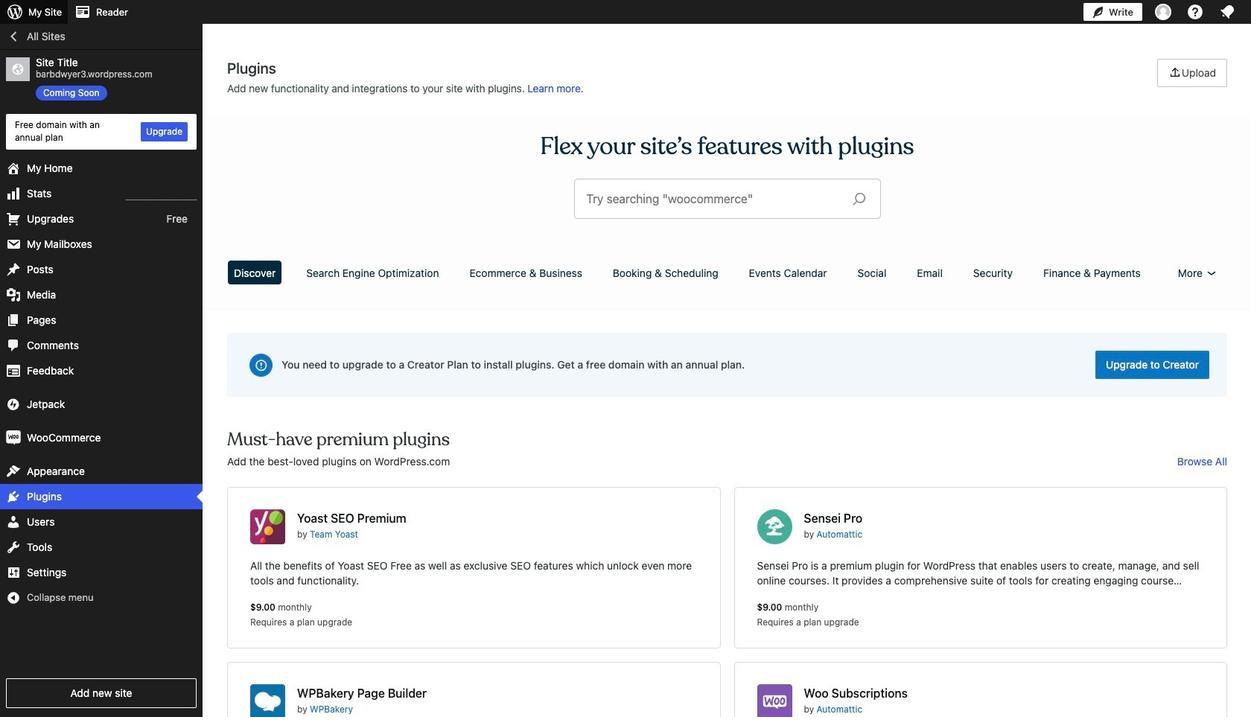 Task type: vqa. For each thing, say whether or not it's contained in the screenshot.
the Notice status
no



Task type: describe. For each thing, give the bounding box(es) containing it.
my profile image
[[1155, 4, 1172, 20]]

manage your notifications image
[[1219, 3, 1236, 21]]

1 img image from the top
[[6, 397, 21, 412]]



Task type: locate. For each thing, give the bounding box(es) containing it.
open search image
[[841, 188, 878, 209]]

2 img image from the top
[[6, 430, 21, 445]]

main content
[[222, 59, 1233, 717]]

highest hourly views 0 image
[[126, 190, 197, 200]]

img image
[[6, 397, 21, 412], [6, 430, 21, 445]]

None search field
[[575, 180, 880, 218]]

help image
[[1187, 3, 1204, 21]]

Search search field
[[587, 180, 841, 218]]

plugin icon image
[[250, 509, 285, 544], [757, 509, 792, 544], [250, 685, 285, 717], [757, 685, 792, 717]]

1 vertical spatial img image
[[6, 430, 21, 445]]

0 vertical spatial img image
[[6, 397, 21, 412]]



